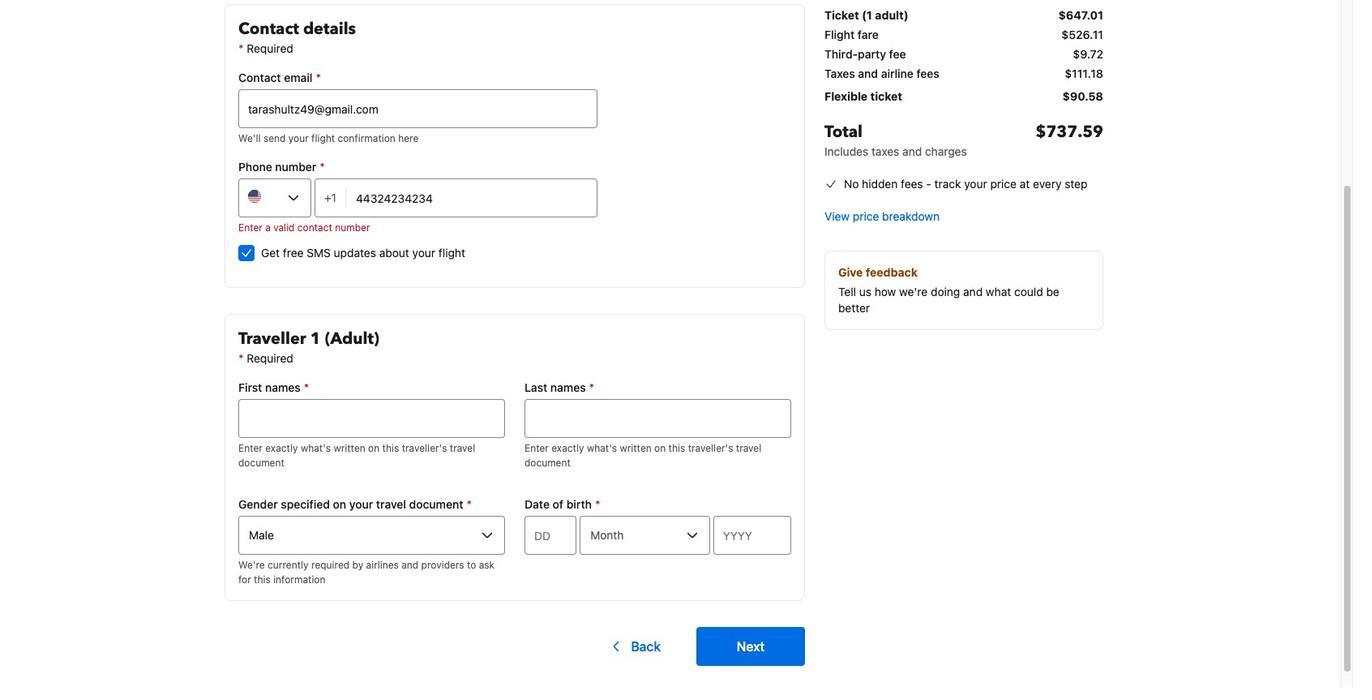 Task type: vqa. For each thing, say whether or not it's contained in the screenshot.
We'll send your flight confirmation here alert
yes



Task type: describe. For each thing, give the bounding box(es) containing it.
row containing flexible ticket
[[825, 85, 1104, 108]]

we'll send your flight confirmation here
[[238, 132, 419, 144]]

could
[[1015, 285, 1044, 298]]

1 vertical spatial flight
[[439, 246, 466, 260]]

contact for contact details
[[238, 18, 299, 40]]

currently
[[268, 559, 309, 571]]

names for first names
[[265, 380, 301, 394]]

last
[[525, 380, 548, 394]]

total includes taxes and charges
[[825, 121, 967, 158]]

row containing ticket (1 adult)
[[825, 4, 1104, 27]]

table containing total
[[825, 4, 1104, 166]]

view price breakdown element
[[825, 208, 940, 225]]

ticket (1 adult)
[[825, 8, 909, 22]]

flexible
[[825, 89, 868, 103]]

get free sms updates about your flight
[[261, 246, 466, 260]]

and inside we're currently required by airlines and providers to ask for this information
[[402, 559, 419, 571]]

of
[[553, 497, 564, 511]]

confirmation
[[338, 132, 396, 144]]

traveller
[[238, 328, 306, 350]]

$9.72 cell
[[1073, 46, 1104, 62]]

taxes and airline fees
[[825, 67, 940, 80]]

names for last names
[[551, 380, 586, 394]]

give feedback tell us how we're doing and what could be better
[[839, 265, 1060, 315]]

by
[[352, 559, 364, 571]]

we're currently required by airlines and providers to ask for this information
[[238, 559, 495, 586]]

flight fare
[[825, 28, 879, 41]]

every
[[1033, 177, 1062, 191]]

1 vertical spatial fees
[[901, 177, 924, 191]]

enter for first
[[238, 442, 263, 454]]

send
[[264, 132, 286, 144]]

updates
[[334, 246, 376, 260]]

-
[[927, 177, 932, 191]]

phone
[[238, 160, 272, 174]]

and inside cell
[[858, 67, 878, 80]]

and inside total includes taxes and charges
[[903, 144, 922, 158]]

Phone number telephone field
[[346, 178, 598, 217]]

we'll send your flight confirmation here alert
[[238, 131, 598, 146]]

date
[[525, 497, 550, 511]]

exactly for first names
[[265, 442, 298, 454]]

fee
[[890, 47, 906, 61]]

and inside give feedback tell us how we're doing and what could be better
[[964, 285, 983, 298]]

information
[[273, 573, 326, 586]]

charges
[[925, 144, 967, 158]]

free
[[283, 246, 304, 260]]

0 vertical spatial price
[[991, 177, 1017, 191]]

phone number *
[[238, 160, 325, 174]]

total
[[825, 121, 863, 143]]

this for first names *
[[383, 442, 399, 454]]

adult)
[[876, 8, 909, 22]]

Enter your day of birth, using two digits telephone field
[[525, 516, 577, 555]]

gender
[[238, 497, 278, 511]]

details
[[303, 18, 356, 40]]

$737.59
[[1036, 121, 1104, 143]]

flight fare cell
[[825, 27, 879, 43]]

providers
[[421, 559, 464, 571]]

get
[[261, 246, 280, 260]]

at
[[1020, 177, 1030, 191]]

for
[[238, 573, 251, 586]]

travel for first names *
[[450, 442, 476, 454]]

flexible ticket cell
[[825, 88, 903, 105]]

required inside contact details required
[[247, 41, 294, 55]]

traveller's for first names *
[[402, 442, 447, 454]]

us
[[860, 285, 872, 298]]

view price breakdown
[[825, 209, 940, 223]]

contact details required
[[238, 18, 356, 55]]

next button
[[697, 627, 805, 666]]

back
[[631, 639, 661, 654]]

on for first names *
[[368, 442, 380, 454]]

traveller 1 (adult) required
[[238, 328, 379, 365]]

no hidden fees - track your price at every step
[[844, 177, 1088, 191]]

exactly for last names
[[552, 442, 584, 454]]

enter a valid contact number
[[238, 221, 370, 234]]

doing
[[931, 285, 961, 298]]

breakdown
[[883, 209, 940, 223]]

0 horizontal spatial price
[[853, 209, 880, 223]]

required inside traveller 1 (adult) required
[[247, 351, 294, 365]]

gender specified on your travel document *
[[238, 497, 472, 511]]

document for first
[[238, 457, 285, 469]]

hidden
[[862, 177, 898, 191]]

to
[[467, 559, 476, 571]]

0 horizontal spatial travel
[[376, 497, 406, 511]]

what's for last names *
[[587, 442, 617, 454]]

we'll
[[238, 132, 261, 144]]

view
[[825, 209, 850, 223]]

enter exactly what's written on this traveller's travel document for last names *
[[525, 442, 762, 469]]

$647.01
[[1059, 8, 1104, 22]]

email
[[284, 71, 313, 84]]

* for first names *
[[304, 380, 309, 394]]

here
[[398, 132, 419, 144]]

traveller's for last names *
[[688, 442, 734, 454]]

0 horizontal spatial number
[[275, 160, 317, 174]]

taxes
[[825, 67, 856, 80]]

enter exactly what's written on this traveller's travel document alert for last names *
[[525, 441, 792, 470]]

airlines
[[366, 559, 399, 571]]

enter exactly what's written on this traveller's travel document for first names *
[[238, 442, 476, 469]]

give
[[839, 265, 863, 279]]

contact
[[298, 221, 332, 234]]

row containing total
[[825, 108, 1104, 166]]

$111.18
[[1065, 67, 1104, 80]]

your right track
[[965, 177, 988, 191]]

flight
[[825, 28, 855, 41]]

a
[[265, 221, 271, 234]]

enter for last
[[525, 442, 549, 454]]

0 horizontal spatial on
[[333, 497, 346, 511]]

view price breakdown link
[[825, 208, 940, 225]]

we're
[[900, 285, 928, 298]]

enter for phone
[[238, 221, 263, 234]]



Task type: locate. For each thing, give the bounding box(es) containing it.
$737.59 cell
[[1036, 121, 1104, 160]]

0 horizontal spatial what's
[[301, 442, 331, 454]]

enter exactly what's written on this traveller's travel document alert
[[238, 441, 505, 470], [525, 441, 792, 470]]

flight left 'confirmation'
[[312, 132, 335, 144]]

1 exactly from the left
[[265, 442, 298, 454]]

$9.72
[[1073, 47, 1104, 61]]

2 contact from the top
[[238, 71, 281, 84]]

row
[[825, 4, 1104, 27], [825, 27, 1104, 46], [825, 46, 1104, 66], [825, 66, 1104, 85], [825, 85, 1104, 108], [825, 108, 1104, 166]]

contact
[[238, 18, 299, 40], [238, 71, 281, 84]]

enter a valid contact number alert
[[238, 221, 598, 235]]

* for contact email *
[[316, 71, 321, 84]]

0 horizontal spatial enter exactly what's written on this traveller's travel document
[[238, 442, 476, 469]]

third-party fee cell
[[825, 46, 906, 62]]

enter inside enter a valid contact number alert
[[238, 221, 263, 234]]

0 horizontal spatial written
[[334, 442, 366, 454]]

ask
[[479, 559, 495, 571]]

$90.58
[[1063, 89, 1104, 103]]

track
[[935, 177, 962, 191]]

what's for first names *
[[301, 442, 331, 454]]

written
[[334, 442, 366, 454], [620, 442, 652, 454]]

taxes and airline fees cell
[[825, 66, 940, 82]]

and
[[858, 67, 878, 80], [903, 144, 922, 158], [964, 285, 983, 298], [402, 559, 419, 571]]

be
[[1047, 285, 1060, 298]]

(adult)
[[325, 328, 379, 350]]

2 horizontal spatial on
[[655, 442, 666, 454]]

0 horizontal spatial exactly
[[265, 442, 298, 454]]

$526.11
[[1062, 28, 1104, 41]]

your right specified
[[349, 497, 373, 511]]

table
[[825, 4, 1104, 166]]

flexible ticket
[[825, 89, 903, 103]]

4 row from the top
[[825, 66, 1104, 85]]

None email field
[[238, 89, 598, 128]]

and right the airlines
[[402, 559, 419, 571]]

1 contact from the top
[[238, 18, 299, 40]]

1 horizontal spatial number
[[335, 221, 370, 234]]

fees
[[917, 67, 940, 80], [901, 177, 924, 191]]

price left at
[[991, 177, 1017, 191]]

better
[[839, 301, 870, 315]]

document up of on the left bottom of the page
[[525, 457, 571, 469]]

Enter your birth year, using four digits telephone field
[[714, 516, 792, 555]]

0 vertical spatial number
[[275, 160, 317, 174]]

number down send
[[275, 160, 317, 174]]

$647.01 cell
[[1059, 7, 1104, 24]]

* right 'email'
[[316, 71, 321, 84]]

1 traveller's from the left
[[402, 442, 447, 454]]

$111.18 cell
[[1065, 66, 1104, 82]]

enter
[[238, 221, 263, 234], [238, 442, 263, 454], [525, 442, 549, 454]]

price right the view
[[853, 209, 880, 223]]

1 names from the left
[[265, 380, 301, 394]]

fare
[[858, 28, 879, 41]]

1 horizontal spatial price
[[991, 177, 1017, 191]]

$526.11 cell
[[1062, 27, 1104, 43]]

contact left 'email'
[[238, 71, 281, 84]]

enter left a
[[238, 221, 263, 234]]

1 what's from the left
[[301, 442, 331, 454]]

fees left -
[[901, 177, 924, 191]]

* right birth
[[595, 497, 601, 511]]

specified
[[281, 497, 330, 511]]

taxes
[[872, 144, 900, 158]]

0 vertical spatial contact
[[238, 18, 299, 40]]

1 vertical spatial required
[[247, 351, 294, 365]]

price
[[991, 177, 1017, 191], [853, 209, 880, 223]]

your inside alert
[[289, 132, 309, 144]]

* for last names *
[[589, 380, 595, 394]]

1 vertical spatial number
[[335, 221, 370, 234]]

5 row from the top
[[825, 85, 1104, 108]]

2 enter exactly what's written on this traveller's travel document from the left
[[525, 442, 762, 469]]

1 horizontal spatial enter exactly what's written on this traveller's travel document
[[525, 442, 762, 469]]

* right last
[[589, 380, 595, 394]]

ticket (1 adult) cell
[[825, 7, 909, 24]]

first
[[238, 380, 262, 394]]

valid
[[274, 221, 295, 234]]

number up the updates
[[335, 221, 370, 234]]

third-party fee
[[825, 47, 906, 61]]

1
[[310, 328, 321, 350]]

about
[[379, 246, 409, 260]]

* for phone number *
[[320, 160, 325, 174]]

None field
[[238, 399, 505, 438], [525, 399, 792, 438], [238, 399, 505, 438], [525, 399, 792, 438]]

document for last
[[525, 457, 571, 469]]

+1
[[324, 191, 337, 204]]

1 horizontal spatial traveller's
[[688, 442, 734, 454]]

ticket
[[825, 8, 859, 22]]

2 enter exactly what's written on this traveller's travel document alert from the left
[[525, 441, 792, 470]]

flight inside 'we'll send your flight confirmation here' alert
[[312, 132, 335, 144]]

total cell
[[825, 121, 967, 160]]

1 row from the top
[[825, 4, 1104, 27]]

your
[[289, 132, 309, 144], [965, 177, 988, 191], [413, 246, 436, 260], [349, 497, 373, 511]]

enter exactly what's written on this traveller's travel document alert for first names *
[[238, 441, 505, 470]]

on for last names *
[[655, 442, 666, 454]]

what's up birth
[[587, 442, 617, 454]]

first names *
[[238, 380, 309, 394]]

* down we'll send your flight confirmation here
[[320, 160, 325, 174]]

2 required from the top
[[247, 351, 294, 365]]

party
[[858, 47, 887, 61]]

names
[[265, 380, 301, 394], [551, 380, 586, 394]]

sms
[[307, 246, 331, 260]]

contact up contact email *
[[238, 18, 299, 40]]

your right send
[[289, 132, 309, 144]]

required
[[311, 559, 350, 571]]

how
[[875, 285, 897, 298]]

this for last names *
[[669, 442, 686, 454]]

0 horizontal spatial enter exactly what's written on this traveller's travel document alert
[[238, 441, 505, 470]]

6 row from the top
[[825, 108, 1104, 166]]

(1
[[862, 8, 873, 22]]

1 horizontal spatial travel
[[450, 442, 476, 454]]

0 vertical spatial required
[[247, 41, 294, 55]]

includes
[[825, 144, 869, 158]]

row containing third-party fee
[[825, 46, 1104, 66]]

0 horizontal spatial traveller's
[[402, 442, 447, 454]]

names right last
[[551, 380, 586, 394]]

2 horizontal spatial travel
[[736, 442, 762, 454]]

what
[[986, 285, 1012, 298]]

1 horizontal spatial what's
[[587, 442, 617, 454]]

row containing taxes and airline fees
[[825, 66, 1104, 85]]

contact for contact email
[[238, 71, 281, 84]]

* down traveller 1 (adult) required
[[304, 380, 309, 394]]

1 horizontal spatial on
[[368, 442, 380, 454]]

enter up the gender
[[238, 442, 263, 454]]

1 vertical spatial price
[[853, 209, 880, 223]]

birth
[[567, 497, 592, 511]]

2 names from the left
[[551, 380, 586, 394]]

back button
[[599, 627, 671, 666]]

2 row from the top
[[825, 27, 1104, 46]]

1 horizontal spatial enter exactly what's written on this traveller's travel document alert
[[525, 441, 792, 470]]

1 enter exactly what's written on this traveller's travel document from the left
[[238, 442, 476, 469]]

fees right airline
[[917, 67, 940, 80]]

enter up date
[[525, 442, 549, 454]]

contact inside contact details required
[[238, 18, 299, 40]]

contact email *
[[238, 71, 321, 84]]

required
[[247, 41, 294, 55], [247, 351, 294, 365]]

number inside enter a valid contact number alert
[[335, 221, 370, 234]]

names right first at the bottom left
[[265, 380, 301, 394]]

document up the gender
[[238, 457, 285, 469]]

fees inside cell
[[917, 67, 940, 80]]

1 horizontal spatial this
[[383, 442, 399, 454]]

1 required from the top
[[247, 41, 294, 55]]

last names *
[[525, 380, 595, 394]]

2 traveller's from the left
[[688, 442, 734, 454]]

0 vertical spatial flight
[[312, 132, 335, 144]]

next
[[737, 639, 765, 654]]

your down enter a valid contact number alert
[[413, 246, 436, 260]]

0 horizontal spatial this
[[254, 573, 271, 586]]

3 row from the top
[[825, 46, 1104, 66]]

1 horizontal spatial exactly
[[552, 442, 584, 454]]

document
[[238, 457, 285, 469], [525, 457, 571, 469], [409, 497, 464, 511]]

0 horizontal spatial flight
[[312, 132, 335, 144]]

1 horizontal spatial written
[[620, 442, 652, 454]]

travel for last names *
[[736, 442, 762, 454]]

$90.58 cell
[[1063, 88, 1104, 105]]

traveller's
[[402, 442, 447, 454], [688, 442, 734, 454]]

enter exactly what's written on this traveller's travel document up birth
[[525, 442, 762, 469]]

travel
[[450, 442, 476, 454], [736, 442, 762, 454], [376, 497, 406, 511]]

date of birth *
[[525, 497, 601, 511]]

written for last names *
[[620, 442, 652, 454]]

ticket
[[871, 89, 903, 103]]

tell
[[839, 285, 857, 298]]

flight
[[312, 132, 335, 144], [439, 246, 466, 260]]

flight down enter a valid contact number alert
[[439, 246, 466, 260]]

2 written from the left
[[620, 442, 652, 454]]

exactly up the date of birth *
[[552, 442, 584, 454]]

required up contact email *
[[247, 41, 294, 55]]

2 what's from the left
[[587, 442, 617, 454]]

what's up specified
[[301, 442, 331, 454]]

we're currently required by airlines and providers to ask for this information alert
[[238, 558, 505, 587]]

2 exactly from the left
[[552, 442, 584, 454]]

1 written from the left
[[334, 442, 366, 454]]

exactly up the gender
[[265, 442, 298, 454]]

step
[[1065, 177, 1088, 191]]

we're
[[238, 559, 265, 571]]

1 horizontal spatial flight
[[439, 246, 466, 260]]

2 horizontal spatial document
[[525, 457, 571, 469]]

feedback
[[866, 265, 918, 279]]

2 horizontal spatial this
[[669, 442, 686, 454]]

0 horizontal spatial names
[[265, 380, 301, 394]]

no
[[844, 177, 859, 191]]

required down traveller
[[247, 351, 294, 365]]

and down third-party fee cell
[[858, 67, 878, 80]]

row containing flight fare
[[825, 27, 1104, 46]]

0 horizontal spatial document
[[238, 457, 285, 469]]

*
[[316, 71, 321, 84], [320, 160, 325, 174], [304, 380, 309, 394], [589, 380, 595, 394], [467, 497, 472, 511], [595, 497, 601, 511]]

document up providers at the left bottom
[[409, 497, 464, 511]]

enter exactly what's written on this traveller's travel document up gender specified on your travel document *
[[238, 442, 476, 469]]

this inside we're currently required by airlines and providers to ask for this information
[[254, 573, 271, 586]]

* up to
[[467, 497, 472, 511]]

written for first names *
[[334, 442, 366, 454]]

third-
[[825, 47, 858, 61]]

and right the taxes
[[903, 144, 922, 158]]

1 horizontal spatial document
[[409, 497, 464, 511]]

1 enter exactly what's written on this traveller's travel document alert from the left
[[238, 441, 505, 470]]

1 vertical spatial contact
[[238, 71, 281, 84]]

airline
[[881, 67, 914, 80]]

on
[[368, 442, 380, 454], [655, 442, 666, 454], [333, 497, 346, 511]]

0 vertical spatial fees
[[917, 67, 940, 80]]

1 horizontal spatial names
[[551, 380, 586, 394]]

and left what
[[964, 285, 983, 298]]



